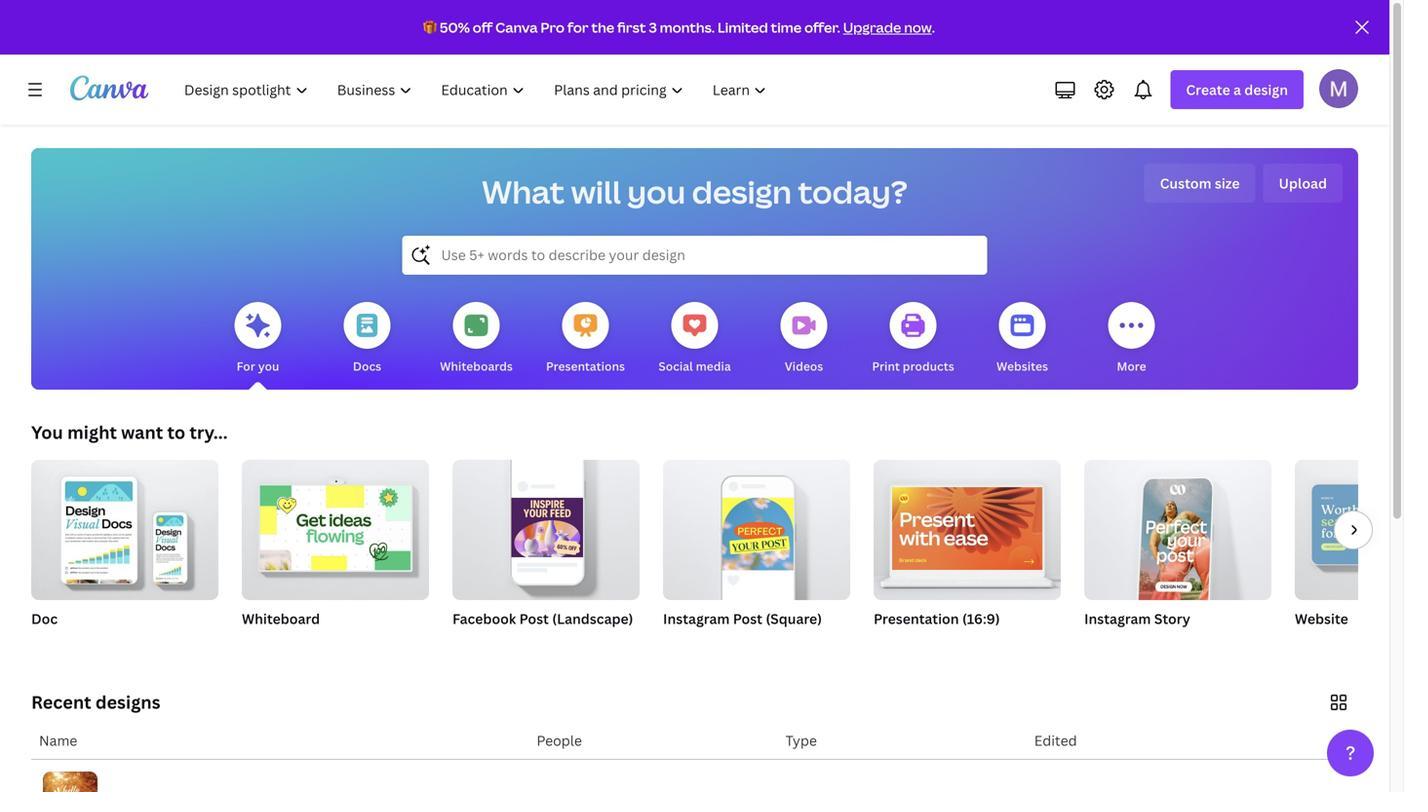 Task type: locate. For each thing, give the bounding box(es) containing it.
facebook
[[453, 610, 516, 629]]

2 post from the left
[[733, 610, 763, 629]]

upgrade
[[843, 18, 901, 37]]

0 vertical spatial you
[[627, 171, 686, 213]]

🎁
[[423, 18, 437, 37]]

docs button
[[344, 289, 391, 390]]

canva
[[495, 18, 538, 37]]

websites button
[[997, 289, 1048, 390]]

print products
[[872, 358, 954, 374]]

try...
[[190, 421, 228, 445]]

videos button
[[781, 289, 827, 390]]

0 horizontal spatial instagram
[[663, 610, 730, 629]]

create a design
[[1186, 80, 1288, 99]]

maria williams image
[[1320, 69, 1359, 108]]

media
[[696, 358, 731, 374]]

1 instagram from the left
[[663, 610, 730, 629]]

instagram for instagram post (square)
[[663, 610, 730, 629]]

custom
[[1160, 174, 1212, 193]]

you inside button
[[258, 358, 279, 374]]

post
[[519, 610, 549, 629], [733, 610, 763, 629]]

top level navigation element
[[172, 70, 784, 109]]

post left (square)
[[733, 610, 763, 629]]

1 vertical spatial design
[[692, 171, 792, 213]]

upload
[[1279, 174, 1327, 193]]

social media button
[[659, 289, 731, 390]]

instagram for instagram story
[[1084, 610, 1151, 629]]

print
[[872, 358, 900, 374]]

1 horizontal spatial you
[[627, 171, 686, 213]]

design
[[1245, 80, 1288, 99], [692, 171, 792, 213]]

post for facebook
[[519, 610, 549, 629]]

print products button
[[872, 289, 954, 390]]

videos
[[785, 358, 823, 374]]

instagram story
[[1084, 610, 1191, 629]]

2 instagram from the left
[[1084, 610, 1151, 629]]

name
[[39, 732, 77, 750]]

instagram left (square)
[[663, 610, 730, 629]]

1 horizontal spatial post
[[733, 610, 763, 629]]

0 horizontal spatial post
[[519, 610, 549, 629]]

design up search search field
[[692, 171, 792, 213]]

instagram story group
[[1084, 453, 1272, 653]]

you right the will
[[627, 171, 686, 213]]

group for website 'group'
[[1295, 460, 1404, 601]]

offer.
[[805, 18, 841, 37]]

group for doc group
[[31, 453, 218, 601]]

0 horizontal spatial you
[[258, 358, 279, 374]]

0 horizontal spatial design
[[692, 171, 792, 213]]

design right a
[[1245, 80, 1288, 99]]

1 vertical spatial you
[[258, 358, 279, 374]]

a
[[1234, 80, 1241, 99]]

will
[[571, 171, 621, 213]]

social
[[659, 358, 693, 374]]

facebook post (landscape)
[[453, 610, 633, 629]]

instagram post (square) group
[[663, 453, 850, 653]]

post right facebook
[[519, 610, 549, 629]]

doc group
[[31, 453, 218, 653]]

instagram
[[663, 610, 730, 629], [1084, 610, 1151, 629]]

for you button
[[235, 289, 281, 390]]

None search field
[[402, 236, 987, 275]]

design inside dropdown button
[[1245, 80, 1288, 99]]

custom size
[[1160, 174, 1240, 193]]

docs
[[353, 358, 381, 374]]

you
[[31, 421, 63, 445]]

presentation
[[874, 610, 959, 629]]

instagram left "story"
[[1084, 610, 1151, 629]]

social media
[[659, 358, 731, 374]]

story
[[1154, 610, 1191, 629]]

1 horizontal spatial instagram
[[1084, 610, 1151, 629]]

post inside facebook post (landscape) 'group'
[[519, 610, 549, 629]]

create a design button
[[1171, 70, 1304, 109]]

whiteboards
[[440, 358, 513, 374]]

to
[[167, 421, 185, 445]]

🎁 50% off canva pro for the first 3 months. limited time offer. upgrade now .
[[423, 18, 935, 37]]

1 post from the left
[[519, 610, 549, 629]]

post inside instagram post (square) group
[[733, 610, 763, 629]]

0 vertical spatial design
[[1245, 80, 1288, 99]]

upload button
[[1263, 164, 1343, 203]]

group
[[31, 453, 218, 601], [242, 453, 429, 601], [453, 453, 640, 601], [663, 453, 850, 601], [874, 453, 1061, 601], [1084, 453, 1272, 612], [1295, 460, 1404, 601]]

create
[[1186, 80, 1230, 99]]

first
[[617, 18, 646, 37]]

you
[[627, 171, 686, 213], [258, 358, 279, 374]]

1 horizontal spatial design
[[1245, 80, 1288, 99]]

time
[[771, 18, 802, 37]]

websites
[[997, 358, 1048, 374]]

website
[[1295, 610, 1349, 629]]

doc
[[31, 610, 58, 629]]

group for presentation (16:9) group
[[874, 453, 1061, 601]]

you right for
[[258, 358, 279, 374]]

for
[[567, 18, 589, 37]]

custom size button
[[1145, 164, 1256, 203]]

group for instagram post (square) group
[[663, 453, 850, 601]]



Task type: describe. For each thing, give the bounding box(es) containing it.
type
[[786, 732, 817, 750]]

limited
[[718, 18, 768, 37]]

presentation (16:9)
[[874, 610, 1000, 629]]

months.
[[660, 18, 715, 37]]

recent designs
[[31, 691, 161, 715]]

you might want to try...
[[31, 421, 228, 445]]

(landscape)
[[552, 610, 633, 629]]

what will you design today?
[[482, 171, 908, 213]]

upgrade now button
[[843, 18, 932, 37]]

3
[[649, 18, 657, 37]]

(16:9)
[[962, 610, 1000, 629]]

recent
[[31, 691, 91, 715]]

more
[[1117, 358, 1147, 374]]

for you
[[237, 358, 279, 374]]

whiteboard group
[[242, 453, 429, 653]]

pro
[[541, 18, 565, 37]]

size
[[1215, 174, 1240, 193]]

(square)
[[766, 610, 822, 629]]

Search search field
[[441, 237, 948, 274]]

products
[[903, 358, 954, 374]]

today?
[[798, 171, 908, 213]]

for
[[237, 358, 255, 374]]

post for instagram
[[733, 610, 763, 629]]

group for facebook post (landscape) 'group'
[[453, 453, 640, 601]]

want
[[121, 421, 163, 445]]

what
[[482, 171, 565, 213]]

the
[[591, 18, 615, 37]]

instagram post (square)
[[663, 610, 822, 629]]

designs
[[95, 691, 161, 715]]

presentations button
[[546, 289, 625, 390]]

whiteboard
[[242, 610, 320, 629]]

whiteboards button
[[440, 289, 513, 390]]

presentations
[[546, 358, 625, 374]]

50%
[[440, 18, 470, 37]]

website group
[[1295, 460, 1404, 653]]

might
[[67, 421, 117, 445]]

people
[[537, 732, 582, 750]]

edited
[[1034, 732, 1077, 750]]

presentation (16:9) group
[[874, 453, 1061, 653]]

group for whiteboard group
[[242, 453, 429, 601]]

now
[[904, 18, 932, 37]]

more button
[[1108, 289, 1155, 390]]

facebook post (landscape) group
[[453, 453, 640, 653]]

.
[[932, 18, 935, 37]]

off
[[473, 18, 493, 37]]

group for "instagram story" group
[[1084, 453, 1272, 612]]



Task type: vqa. For each thing, say whether or not it's contained in the screenshot.
the left GRADE 3
no



